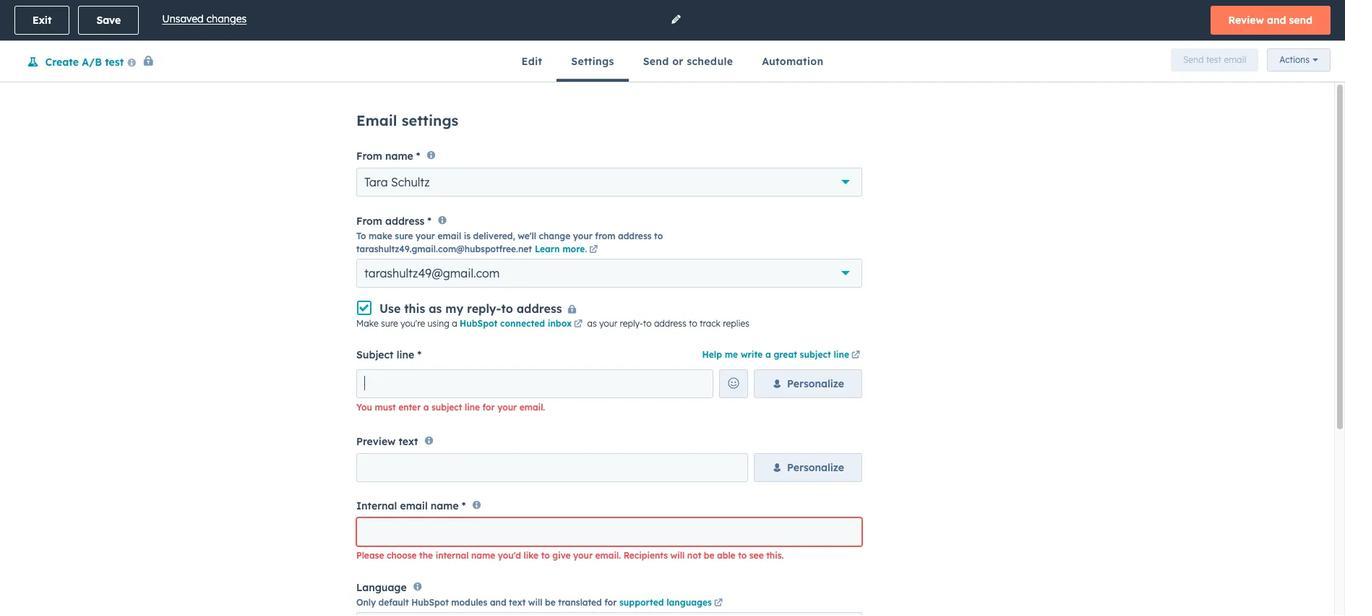 Task type: locate. For each thing, give the bounding box(es) containing it.
to inside to make sure your email is delivered, we'll change your from address to tarashultz49.gmail.com@hubspotfree.net
[[654, 230, 663, 241]]

default
[[378, 597, 409, 608]]

as right 'inbox'
[[587, 318, 597, 329]]

a right enter
[[423, 402, 429, 413]]

learn more. link
[[535, 243, 600, 254]]

connected
[[500, 318, 545, 329]]

subject
[[800, 349, 831, 360], [432, 402, 462, 413]]

1 horizontal spatial name
[[431, 500, 459, 513]]

my
[[446, 301, 464, 316]]

hubspot
[[460, 318, 498, 329], [411, 597, 449, 608]]

1 horizontal spatial line
[[465, 402, 480, 413]]

email
[[356, 111, 397, 129]]

1 vertical spatial be
[[545, 597, 556, 608]]

using
[[428, 318, 450, 329]]

0 vertical spatial and
[[1267, 14, 1286, 27]]

and right modules
[[490, 597, 506, 608]]

change
[[539, 230, 571, 241]]

line right great
[[834, 349, 849, 360]]

1 horizontal spatial will
[[671, 550, 685, 561]]

like
[[524, 550, 539, 561]]

1 vertical spatial for
[[605, 597, 617, 608]]

text
[[399, 435, 418, 448], [509, 597, 526, 608]]

link opens in a new window image for supported languages
[[714, 599, 723, 608]]

link opens in a new window image
[[574, 320, 583, 329], [714, 599, 723, 608], [714, 599, 723, 608]]

0 horizontal spatial subject
[[432, 402, 462, 413]]

name up tara schultz
[[385, 150, 413, 163]]

internal
[[436, 550, 469, 561]]

address
[[385, 214, 425, 227], [618, 230, 652, 241], [517, 301, 562, 316], [654, 318, 687, 329]]

test right a/b
[[105, 56, 124, 69]]

hubspot down use this as my reply-to address
[[460, 318, 498, 329]]

1 horizontal spatial reply-
[[620, 318, 643, 329]]

text right preview
[[399, 435, 418, 448]]

inbox
[[548, 318, 572, 329]]

must
[[375, 402, 396, 413]]

edit
[[522, 55, 542, 68]]

1 horizontal spatial email
[[438, 230, 461, 241]]

email inside button
[[1224, 54, 1247, 65]]

2 horizontal spatial line
[[834, 349, 849, 360]]

0 vertical spatial for
[[483, 402, 495, 413]]

0 vertical spatial reply-
[[467, 301, 501, 316]]

reply-
[[467, 301, 501, 316], [620, 318, 643, 329]]

0 vertical spatial text
[[399, 435, 418, 448]]

schedule
[[687, 55, 733, 68]]

this
[[404, 301, 425, 316]]

1 vertical spatial personalize button
[[754, 453, 862, 482]]

1 horizontal spatial as
[[587, 318, 597, 329]]

preview text element
[[356, 453, 862, 482]]

1 vertical spatial email
[[438, 230, 461, 241]]

from up "tara"
[[356, 150, 382, 163]]

0 vertical spatial personalize
[[787, 377, 844, 390]]

text down you'd
[[509, 597, 526, 608]]

address inside to make sure your email is delivered, we'll change your from address to tarashultz49.gmail.com@hubspotfree.net
[[618, 230, 652, 241]]

0 horizontal spatial as
[[429, 301, 442, 316]]

and inside button
[[1267, 14, 1286, 27]]

1 vertical spatial email.
[[595, 550, 621, 561]]

0 vertical spatial personalize button
[[754, 369, 862, 398]]

be left translated
[[545, 597, 556, 608]]

give
[[553, 550, 571, 561]]

write
[[741, 349, 763, 360]]

subject
[[356, 348, 394, 361]]

1 horizontal spatial a
[[452, 318, 457, 329]]

be right the not in the bottom right of the page
[[704, 550, 715, 561]]

0 horizontal spatial line
[[397, 348, 414, 361]]

1 horizontal spatial send
[[1183, 54, 1204, 65]]

0 vertical spatial name
[[385, 150, 413, 163]]

0 vertical spatial email.
[[520, 402, 545, 413]]

send inside button
[[1183, 54, 1204, 65]]

email inside to make sure your email is delivered, we'll change your from address to tarashultz49.gmail.com@hubspotfree.net
[[438, 230, 461, 241]]

0 horizontal spatial hubspot
[[411, 597, 449, 608]]

only
[[356, 597, 376, 608]]

0 horizontal spatial send
[[643, 55, 669, 68]]

for
[[483, 402, 495, 413], [605, 597, 617, 608]]

will left the not in the bottom right of the page
[[671, 550, 685, 561]]

unsaved changes
[[162, 13, 247, 26]]

1 horizontal spatial text
[[509, 597, 526, 608]]

from address
[[356, 214, 425, 227]]

you're
[[401, 318, 425, 329]]

sure inside to make sure your email is delivered, we'll change your from address to tarashultz49.gmail.com@hubspotfree.net
[[395, 230, 413, 241]]

1 horizontal spatial hubspot
[[460, 318, 498, 329]]

test down review and send button
[[1206, 54, 1222, 65]]

sure down the from address
[[395, 230, 413, 241]]

0 horizontal spatial email
[[400, 500, 428, 513]]

email up tarashultz49.gmail.com@hubspotfree.net
[[438, 230, 461, 241]]

send test email
[[1183, 54, 1247, 65]]

reply- right my
[[467, 301, 501, 316]]

automation
[[762, 55, 824, 68]]

create a/b test button
[[14, 53, 155, 72], [27, 56, 124, 69]]

sure down use
[[381, 318, 398, 329]]

great
[[774, 349, 797, 360]]

email settings
[[356, 111, 459, 129]]

exit button
[[14, 6, 70, 35]]

link opens in a new window image
[[589, 246, 598, 254], [589, 246, 598, 254], [574, 320, 583, 329], [852, 351, 860, 360], [852, 351, 860, 360]]

tarashultz49@gmail.com
[[364, 266, 500, 280]]

from
[[595, 230, 616, 241]]

hubspot right default on the bottom of page
[[411, 597, 449, 608]]

link opens in a new window image inside hubspot connected inbox link
[[574, 320, 583, 329]]

line right enter
[[465, 402, 480, 413]]

a for help me write a great subject line
[[766, 349, 771, 360]]

a down my
[[452, 318, 457, 329]]

hubspot connected inbox
[[460, 318, 572, 329]]

more.
[[563, 243, 587, 254]]

personalize inside the preview text element
[[787, 461, 844, 474]]

2 vertical spatial a
[[423, 402, 429, 413]]

actions
[[1280, 54, 1310, 65]]

internal email name
[[356, 500, 459, 513]]

modules
[[451, 597, 488, 608]]

address right from
[[618, 230, 652, 241]]

1 vertical spatial reply-
[[620, 318, 643, 329]]

0 vertical spatial be
[[704, 550, 715, 561]]

sure
[[395, 230, 413, 241], [381, 318, 398, 329]]

language
[[356, 581, 407, 594]]

reply- down tarashultz49@gmail.com popup button in the top of the page
[[620, 318, 643, 329]]

1 personalize from the top
[[787, 377, 844, 390]]

1 vertical spatial subject
[[432, 402, 462, 413]]

a right write
[[766, 349, 771, 360]]

line right subject on the left of page
[[397, 348, 414, 361]]

2 vertical spatial name
[[471, 550, 495, 561]]

2 horizontal spatial name
[[471, 550, 495, 561]]

reply- inside button
[[467, 301, 501, 316]]

1 vertical spatial will
[[528, 597, 543, 608]]

send test email button
[[1171, 48, 1259, 72]]

1 horizontal spatial subject
[[800, 349, 831, 360]]

0 vertical spatial as
[[429, 301, 442, 316]]

0 horizontal spatial be
[[545, 597, 556, 608]]

use this as my reply-to address
[[380, 301, 562, 316]]

see
[[750, 550, 764, 561]]

2 horizontal spatial a
[[766, 349, 771, 360]]

Internal email name text field
[[356, 518, 862, 547]]

supported languages
[[619, 597, 712, 608]]

0 horizontal spatial a
[[423, 402, 429, 413]]

to inside button
[[501, 301, 513, 316]]

will
[[671, 550, 685, 561], [528, 597, 543, 608]]

settings
[[571, 55, 614, 68]]

translated
[[558, 597, 602, 608]]

1 vertical spatial text
[[509, 597, 526, 608]]

0 horizontal spatial name
[[385, 150, 413, 163]]

1 vertical spatial personalize
[[787, 461, 844, 474]]

send for send or schedule
[[643, 55, 669, 68]]

email.
[[520, 402, 545, 413], [595, 550, 621, 561]]

automation link
[[748, 41, 838, 82]]

subject right great
[[800, 349, 831, 360]]

subject right enter
[[432, 402, 462, 413]]

from up "to" on the left of the page
[[356, 214, 382, 227]]

will left translated
[[528, 597, 543, 608]]

address up make
[[385, 214, 425, 227]]

personalize
[[787, 377, 844, 390], [787, 461, 844, 474]]

line
[[397, 348, 414, 361], [834, 349, 849, 360], [465, 402, 480, 413]]

email down review
[[1224, 54, 1247, 65]]

0 vertical spatial hubspot
[[460, 318, 498, 329]]

tara schultz
[[364, 175, 430, 190]]

use
[[380, 301, 401, 316]]

the
[[419, 550, 433, 561]]

0 vertical spatial email
[[1224, 54, 1247, 65]]

0 horizontal spatial and
[[490, 597, 506, 608]]

help me write a great subject line link
[[702, 349, 862, 360]]

2 horizontal spatial email
[[1224, 54, 1247, 65]]

name up internal
[[431, 500, 459, 513]]

personalize button
[[754, 369, 862, 398], [754, 453, 862, 482]]

link opens in a new window image for hubspot connected inbox link at the bottom left of page
[[574, 320, 583, 329]]

learn more.
[[535, 243, 587, 254]]

email right internal
[[400, 500, 428, 513]]

me
[[725, 349, 738, 360]]

0 vertical spatial from
[[356, 150, 382, 163]]

link opens in a new window image inside hubspot connected inbox link
[[574, 320, 583, 329]]

0 vertical spatial a
[[452, 318, 457, 329]]

1 from from the top
[[356, 150, 382, 163]]

personalize for 1st "personalize" button
[[787, 377, 844, 390]]

1 horizontal spatial test
[[1206, 54, 1222, 65]]

1 vertical spatial from
[[356, 214, 382, 227]]

you
[[356, 402, 372, 413]]

address up connected
[[517, 301, 562, 316]]

personalize for second "personalize" button from the top
[[787, 461, 844, 474]]

is
[[464, 230, 471, 241]]

to
[[654, 230, 663, 241], [501, 301, 513, 316], [643, 318, 652, 329], [689, 318, 697, 329], [541, 550, 550, 561], [738, 550, 747, 561]]

2 from from the top
[[356, 214, 382, 227]]

as up using
[[429, 301, 442, 316]]

learn
[[535, 243, 560, 254]]

name left you'd
[[471, 550, 495, 561]]

0 vertical spatial subject
[[800, 349, 831, 360]]

link opens in a new window image for hubspot connected inbox
[[574, 320, 583, 329]]

0 horizontal spatial reply-
[[467, 301, 501, 316]]

send
[[1183, 54, 1204, 65], [643, 55, 669, 68]]

2 personalize from the top
[[787, 461, 844, 474]]

enter
[[398, 402, 421, 413]]

0 vertical spatial sure
[[395, 230, 413, 241]]

able
[[717, 550, 736, 561]]

1 horizontal spatial and
[[1267, 14, 1286, 27]]

and left send
[[1267, 14, 1286, 27]]

1 vertical spatial a
[[766, 349, 771, 360]]

create a/b test button down exit at top left
[[27, 56, 124, 69]]

as
[[429, 301, 442, 316], [587, 318, 597, 329]]



Task type: vqa. For each thing, say whether or not it's contained in the screenshot.
Start a free 14-day trial
no



Task type: describe. For each thing, give the bounding box(es) containing it.
1 vertical spatial name
[[431, 500, 459, 513]]

send or schedule
[[643, 55, 733, 68]]

make
[[356, 318, 379, 329]]

changes
[[207, 13, 247, 26]]

help
[[702, 349, 722, 360]]

we'll
[[518, 230, 536, 241]]

tarashultz49@gmail.com button
[[356, 259, 862, 288]]

tarashultz49.gmail.com@hubspotfree.net
[[356, 243, 532, 254]]

save button
[[78, 6, 139, 35]]

actions button
[[1268, 48, 1331, 72]]

subject line
[[356, 348, 414, 361]]

review and send
[[1229, 14, 1313, 27]]

only default hubspot modules and text will be translated for
[[356, 597, 619, 608]]

this.
[[766, 550, 784, 561]]

settings
[[402, 111, 459, 129]]

from for from name
[[356, 150, 382, 163]]

preview
[[356, 435, 396, 448]]

from for from address
[[356, 214, 382, 227]]

send or schedule link
[[629, 41, 748, 82]]

link opens in a new window image for learn more. link
[[589, 246, 598, 254]]

you'd
[[498, 550, 521, 561]]

help me write a great subject line
[[702, 349, 849, 360]]

1 personalize button from the top
[[754, 369, 862, 398]]

to make sure your email is delivered, we'll change your from address to tarashultz49.gmail.com@hubspotfree.net
[[356, 230, 663, 254]]

1 vertical spatial and
[[490, 597, 506, 608]]

1 vertical spatial as
[[587, 318, 597, 329]]

0 horizontal spatial text
[[399, 435, 418, 448]]

address left track
[[654, 318, 687, 329]]

delivered,
[[473, 230, 515, 241]]

link opens in a new window image for help me write a great subject line link
[[852, 351, 860, 360]]

edit link
[[507, 41, 557, 82]]

exit
[[33, 14, 52, 27]]

save
[[96, 14, 121, 27]]

make
[[369, 230, 392, 241]]

languages
[[667, 597, 712, 608]]

review and send button
[[1211, 6, 1331, 35]]

0 vertical spatial will
[[671, 550, 685, 561]]

hubspot connected inbox link
[[460, 318, 585, 329]]

preview text
[[356, 435, 418, 448]]

internal
[[356, 500, 397, 513]]

0 horizontal spatial for
[[483, 402, 495, 413]]

create a/b test
[[45, 56, 124, 69]]

0 horizontal spatial test
[[105, 56, 124, 69]]

1 vertical spatial hubspot
[[411, 597, 449, 608]]

1 horizontal spatial for
[[605, 597, 617, 608]]

send for send test email
[[1183, 54, 1204, 65]]

supported languages link
[[619, 597, 725, 608]]

settings link
[[557, 41, 629, 82]]

send
[[1289, 14, 1313, 27]]

a for you must enter a subject line for your email.
[[423, 402, 429, 413]]

please choose the internal name you'd like to give your email. recipients will not be able to see this.
[[356, 550, 784, 561]]

review
[[1229, 14, 1264, 27]]

1 horizontal spatial email.
[[595, 550, 621, 561]]

use this as my reply-to address button
[[356, 296, 582, 319]]

create
[[45, 56, 79, 69]]

a/b
[[82, 56, 102, 69]]

replies
[[723, 318, 750, 329]]

you must enter a subject line for your email.
[[356, 402, 545, 413]]

or
[[672, 55, 684, 68]]

2 personalize button from the top
[[754, 453, 862, 482]]

test inside "send test email" button
[[1206, 54, 1222, 65]]

1 horizontal spatial be
[[704, 550, 715, 561]]

1 vertical spatial sure
[[381, 318, 398, 329]]

please
[[356, 550, 384, 561]]

as your reply-to address to track replies
[[585, 318, 750, 329]]

recipients
[[624, 550, 668, 561]]

schultz
[[391, 175, 430, 190]]

not
[[687, 550, 701, 561]]

as inside use this as my reply-to address button
[[429, 301, 442, 316]]

supported
[[619, 597, 664, 608]]

tara
[[364, 175, 388, 190]]

make sure you're using a
[[356, 318, 460, 329]]

track
[[700, 318, 721, 329]]

0 horizontal spatial email.
[[520, 402, 545, 413]]

2 vertical spatial email
[[400, 500, 428, 513]]

choose
[[387, 550, 417, 561]]

create a/b test button down save
[[14, 53, 155, 72]]

unsaved
[[162, 13, 204, 26]]

to
[[356, 230, 366, 241]]

0 horizontal spatial will
[[528, 597, 543, 608]]

address inside button
[[517, 301, 562, 316]]



